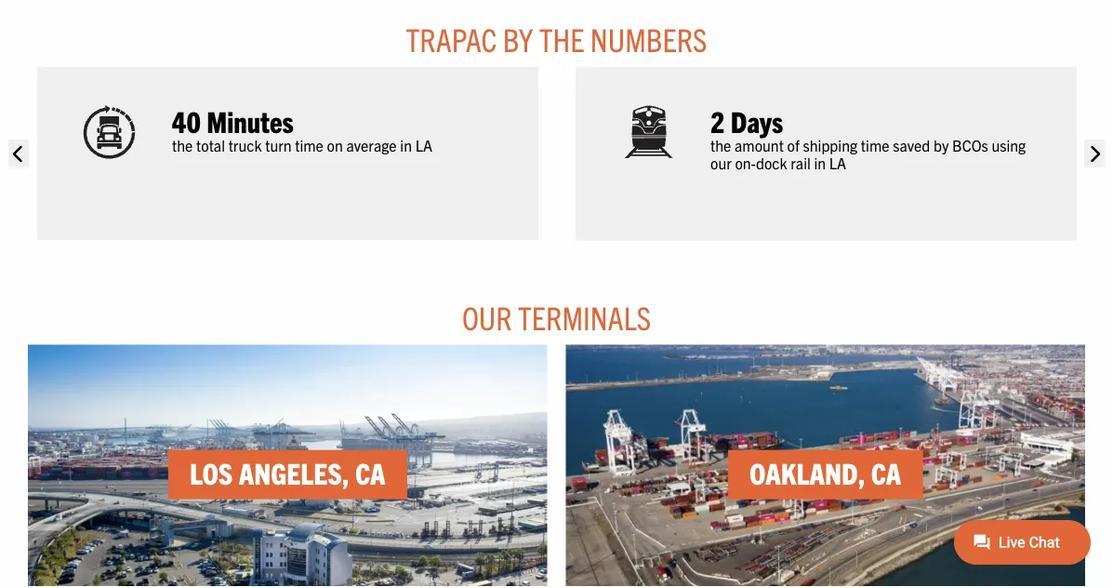 Task type: vqa. For each thing, say whether or not it's contained in the screenshot.
first solid Image from the right
yes



Task type: locate. For each thing, give the bounding box(es) containing it.
2 days the amount of shipping time saved by bcos using our on-dock rail in la
[[711, 102, 1027, 172]]

0 horizontal spatial la
[[416, 135, 433, 154]]

trapac by the numbers
[[406, 19, 708, 59]]

la right rail
[[830, 153, 847, 172]]

time
[[295, 135, 324, 154], [861, 135, 890, 154]]

0 horizontal spatial in
[[400, 135, 412, 154]]

minutes
[[207, 102, 294, 138]]

la right "average" on the left of page
[[416, 135, 433, 154]]

the left total
[[172, 135, 193, 154]]

2 the from the left
[[711, 135, 732, 154]]

the left on-
[[711, 135, 732, 154]]

the for 40
[[172, 135, 193, 154]]

time inside 2 days the amount of shipping time saved by bcos using our on-dock rail in la
[[861, 135, 890, 154]]

the inside 2 days the amount of shipping time saved by bcos using our on-dock rail in la
[[711, 135, 732, 154]]

saved
[[893, 135, 931, 154]]

main content
[[0, 18, 1114, 587]]

1 horizontal spatial la
[[830, 153, 847, 172]]

la inside 2 days the amount of shipping time saved by bcos using our on-dock rail in la
[[830, 153, 847, 172]]

1 horizontal spatial time
[[861, 135, 890, 154]]

main content containing trapac by the numbers
[[0, 18, 1114, 587]]

the inside 40 minutes the total truck turn time on average in la
[[172, 135, 193, 154]]

our
[[462, 297, 512, 337]]

amount
[[735, 135, 784, 154]]

2 time from the left
[[861, 135, 890, 154]]

0 horizontal spatial solid image
[[8, 140, 29, 168]]

time left saved
[[861, 135, 890, 154]]

on-
[[735, 153, 756, 172]]

dock
[[756, 153, 788, 172]]

in inside 2 days the amount of shipping time saved by bcos using our on-dock rail in la
[[815, 153, 826, 172]]

terminals
[[518, 297, 651, 337]]

by
[[503, 19, 534, 59]]

1 horizontal spatial the
[[711, 135, 732, 154]]

numbers
[[591, 19, 708, 59]]

1 horizontal spatial in
[[815, 153, 826, 172]]

the
[[172, 135, 193, 154], [711, 135, 732, 154]]

40
[[172, 102, 201, 138]]

2
[[711, 102, 725, 138]]

1 the from the left
[[172, 135, 193, 154]]

in right rail
[[815, 153, 826, 172]]

in right "average" on the left of page
[[400, 135, 412, 154]]

time left on
[[295, 135, 324, 154]]

1 horizontal spatial solid image
[[1085, 140, 1106, 168]]

la
[[416, 135, 433, 154], [830, 153, 847, 172]]

time for days
[[861, 135, 890, 154]]

1 time from the left
[[295, 135, 324, 154]]

la inside 40 minutes the total truck turn time on average in la
[[416, 135, 433, 154]]

0 horizontal spatial time
[[295, 135, 324, 154]]

solid image
[[8, 140, 29, 168], [1085, 140, 1106, 168]]

truck
[[229, 135, 262, 154]]

in
[[400, 135, 412, 154], [815, 153, 826, 172]]

0 horizontal spatial the
[[172, 135, 193, 154]]

time inside 40 minutes the total truck turn time on average in la
[[295, 135, 324, 154]]

on
[[327, 135, 343, 154]]



Task type: describe. For each thing, give the bounding box(es) containing it.
40 minutes the total truck turn time on average in la
[[172, 102, 433, 154]]

trapac
[[406, 19, 497, 59]]

bcos
[[953, 135, 989, 154]]

turn
[[265, 135, 292, 154]]

of
[[788, 135, 800, 154]]

2 solid image from the left
[[1085, 140, 1106, 168]]

the
[[539, 19, 585, 59]]

by
[[934, 135, 949, 154]]

total
[[196, 135, 225, 154]]

our terminals
[[462, 297, 651, 337]]

days
[[731, 102, 784, 138]]

shipping
[[803, 135, 858, 154]]

1 solid image from the left
[[8, 140, 29, 168]]

the for 2
[[711, 135, 732, 154]]

rail
[[791, 153, 811, 172]]

average
[[347, 135, 397, 154]]

in inside 40 minutes the total truck turn time on average in la
[[400, 135, 412, 154]]

using
[[992, 135, 1027, 154]]

time for minutes
[[295, 135, 324, 154]]

our
[[711, 153, 732, 172]]



